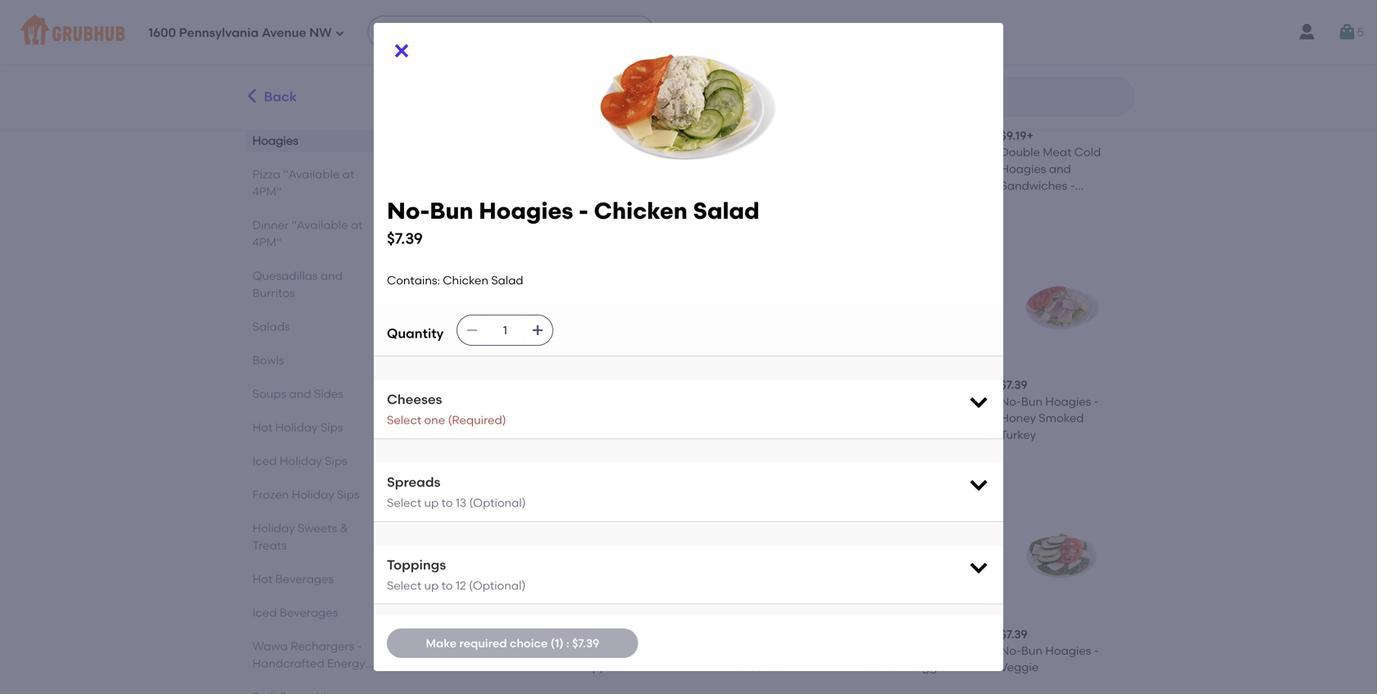 Task type: vqa. For each thing, say whether or not it's contained in the screenshot.
Turkey within $12.19 + Double Meat Cold Hoagies and Sandwiches - Turkey & Ham
yes



Task type: describe. For each thing, give the bounding box(es) containing it.
hoagies inside $7.39 no-bun hoagies - veggie
[[1046, 644, 1092, 658]]

roasted
[[860, 661, 906, 675]]

$12.19
[[719, 129, 751, 143]]

(1)
[[551, 637, 564, 651]]

$9.19 + double meat cold hoagies and sandwiches - custom
[[1001, 129, 1102, 209]]

no-bun hoagies - tuna salad button
[[713, 489, 847, 683]]

"available for dinner
[[292, 218, 348, 232]]

svg image inside 5 button
[[1338, 22, 1358, 42]]

bun inside no-bun hoagies - chicken salad $7.39
[[430, 197, 474, 225]]

caffeine)
[[253, 691, 305, 695]]

handcrafted
[[253, 657, 325, 671]]

meatball
[[438, 162, 487, 176]]

contains: chicken salad
[[387, 273, 524, 287]]

pizza "available at 4pm"
[[253, 167, 355, 198]]

beef* inside + hot hoagies - pepperoni marinara *sauce contains pork & beef*
[[590, 195, 621, 209]]

bun inside the no-bun hoagies - tuna salad
[[740, 644, 762, 658]]

+ hot hoagies - pepperoni marinara *sauce contains pork & beef*
[[579, 129, 696, 209]]

frozen holiday sips
[[253, 488, 360, 502]]

no- inside $7.79 no-bun hoagies - blt
[[438, 395, 459, 409]]

1600
[[148, 26, 176, 40]]

- inside $7.79 no-bun hoagies - blt
[[532, 395, 537, 409]]

$7.39 inside no-bun hoagies - chicken salad $7.39
[[387, 230, 423, 248]]

svg image for cheeses
[[968, 391, 991, 414]]

no- inside no-bun hoagies - chicken salad $7.39
[[387, 197, 430, 225]]

no-bun hoagies - blt image
[[438, 247, 559, 368]]

contains
[[620, 179, 668, 193]]

salads tab
[[253, 318, 380, 335]]

beef* inside hot hoagies - meatball parmesan *contains pork & beef*
[[438, 195, 469, 209]]

*contains
[[438, 179, 491, 193]]

soups and sides
[[253, 387, 344, 401]]

4pm" for pizza "available at 4pm"
[[253, 185, 282, 198]]

salad for chicken
[[693, 197, 760, 225]]

hoagies inside the no-bun hoagies - tuna salad
[[765, 644, 810, 658]]

hoagies inside the $7.39 no-bun hoagies - honey smoked turkey
[[1046, 395, 1092, 409]]

$7.39 inside $7.39 no-bun hoagies - italian
[[438, 628, 465, 642]]

make required choice (1) : $7.39
[[426, 637, 600, 651]]

13
[[456, 496, 467, 510]]

- inside + hot hoagies - pepperoni marinara *sauce contains pork & beef*
[[650, 145, 655, 159]]

svg image for spreads
[[968, 473, 991, 496]]

burritos
[[253, 286, 295, 300]]

bun inside no-bun hoagies - roasted veggie
[[881, 644, 903, 658]]

holiday inside holiday sweets & treats
[[253, 522, 295, 536]]

$7.39 inside $7.39 no-bun hoagies - veggie
[[1001, 628, 1028, 642]]

hoagies tab
[[253, 132, 380, 149]]

$7.39 inside the $7.39 no-bun hoagies - honey smoked turkey
[[1001, 378, 1028, 392]]

1 vertical spatial salad
[[491, 273, 524, 287]]

hoagies inside no-bun hoagies - roasted veggie
[[905, 644, 951, 658]]

hoagies inside $7.79 no-bun hoagies - blt
[[483, 395, 529, 409]]

no-bun hoagies - tuna salad
[[719, 644, 818, 675]]

iced for iced holiday sips
[[253, 454, 277, 468]]

holiday for frozen
[[292, 488, 334, 502]]

cold for double meat cold hoagies and sandwiches - custom
[[1075, 145, 1102, 159]]

bun inside $7.79 no-bun hoagies - blt
[[459, 395, 480, 409]]

iced holiday sips
[[253, 454, 348, 468]]

turkey inside the $7.39 no-bun hoagies - honey smoked turkey
[[1001, 428, 1037, 442]]

custom
[[1001, 195, 1045, 209]]

sips for iced holiday sips
[[325, 454, 348, 468]]

toppings
[[387, 557, 446, 573]]

2 $7.39 button from the left
[[713, 240, 847, 450]]

& inside holiday sweets & treats
[[340, 522, 349, 536]]

soups
[[253, 387, 287, 401]]

rechargers
[[291, 640, 355, 654]]

no- inside $7.39 no-bun hoagies - pepperoni
[[579, 644, 600, 658]]

sandwiches for turkey
[[719, 179, 787, 193]]

hot for hot hoagies - meatball parmesan *contains pork & beef*
[[438, 145, 458, 159]]

"available for pizza
[[283, 167, 340, 181]]

wawa rechargers - handcrafted energy drinks (contains caffeine) tab
[[253, 638, 380, 695]]

make
[[426, 637, 457, 651]]

12
[[456, 579, 466, 593]]

$7.39 no-bun hoagies - honey smoked turkey
[[1001, 378, 1100, 442]]

no- inside $7.39 no-bun hoagies - italian
[[438, 644, 459, 658]]

- inside $7.39 no-bun hoagies - pepperoni
[[672, 644, 677, 658]]

energy
[[327, 657, 366, 671]]

holiday sweets & treats tab
[[253, 520, 380, 554]]

& inside + hot hoagies - pepperoni marinara *sauce contains pork & beef*
[[579, 195, 587, 209]]

holiday for iced
[[280, 454, 322, 468]]

frozen holiday sips tab
[[253, 486, 380, 504]]

(required)
[[448, 414, 507, 428]]

dinner "available at 4pm"
[[253, 218, 363, 249]]

$8.09 button
[[854, 240, 988, 450]]

- inside the no-bun hoagies - tuna salad
[[813, 644, 818, 658]]

salad for tuna
[[750, 661, 782, 675]]

meat for $9.19
[[1043, 145, 1072, 159]]

- inside $9.19 + double meat cold hoagies and sandwiches - custom
[[1071, 179, 1076, 193]]

$7.39 no-bun hoagies - veggie
[[1001, 628, 1100, 675]]

veggie for bun
[[1001, 661, 1039, 675]]

+ for $9.19
[[1027, 129, 1034, 143]]

pepperoni inside $7.39 no-bun hoagies - pepperoni
[[579, 661, 636, 675]]

hot holiday sips
[[253, 421, 343, 435]]

hot hoagies - meatball parmesan *contains pork & beef* button
[[431, 0, 566, 209]]

5
[[1358, 25, 1365, 39]]

& inside $12.19 + double meat cold hoagies and sandwiches - turkey & ham
[[719, 195, 728, 209]]

1 vertical spatial chicken
[[443, 273, 489, 287]]

pork inside + hot hoagies - pepperoni marinara *sauce contains pork & beef*
[[671, 179, 696, 193]]

one
[[424, 414, 445, 428]]

- inside $12.19 + double meat cold hoagies and sandwiches - turkey & ham
[[789, 179, 794, 193]]

no-bun hoagies - italian image
[[438, 496, 559, 617]]

(optional) for spreads
[[469, 496, 526, 510]]

no-bun hoagies - roasted veggie
[[860, 644, 959, 675]]

+ for $12.19
[[751, 129, 758, 143]]

wawa rechargers - handcrafted energy drinks (contains caffeine)
[[253, 640, 366, 695]]

$7.39 inside $7.39 no-bun hoagies - pepperoni
[[579, 628, 606, 642]]

and inside quesadillas and burritos
[[321, 269, 343, 283]]

choice
[[510, 637, 548, 651]]

hot hoagies - pepperoni marinara *sauce contains pork & beef* image
[[579, 0, 700, 118]]

chicken inside no-bun hoagies - chicken salad $7.39
[[594, 197, 688, 225]]

no- inside the no-bun hoagies - tuna salad
[[719, 644, 740, 658]]

at for pizza "available at 4pm"
[[343, 167, 355, 181]]

honey
[[1001, 411, 1037, 425]]

4pm" for dinner "available at 4pm"
[[253, 235, 282, 249]]

no-bun hoagies - pepperoni image
[[579, 496, 700, 617]]

bowls tab
[[253, 352, 380, 369]]

hoagies inside $12.19 + double meat cold hoagies and sandwiches - turkey & ham
[[719, 162, 765, 176]]

pennsylvania
[[179, 26, 259, 40]]

no-bun hoagies - roast beef image
[[860, 247, 981, 368]]

sips for hot holiday sips
[[321, 421, 343, 435]]

& inside hot hoagies - meatball parmesan *contains pork & beef*
[[522, 179, 530, 193]]

double for $12.19
[[719, 145, 759, 159]]

(optional) for toppings
[[469, 579, 526, 593]]

iced holiday sips tab
[[253, 453, 380, 470]]

$12.19 + double meat cold hoagies and sandwiches - turkey & ham
[[719, 129, 833, 209]]

quesadillas and burritos
[[253, 269, 343, 300]]

spreads select up to 13 (optional)
[[387, 474, 526, 510]]

dinner "available at 4pm" tab
[[253, 217, 380, 251]]

- inside hot hoagies - meatball parmesan *contains pork & beef*
[[510, 145, 514, 159]]

italian
[[438, 661, 473, 675]]

bowls
[[253, 354, 284, 367]]

pizza
[[253, 167, 281, 181]]

no-bun hoagies - chicken salad image
[[579, 247, 700, 368]]

+ inside + hot hoagies - pepperoni marinara *sauce contains pork & beef*
[[608, 129, 615, 143]]

:
[[567, 637, 570, 651]]

ham
[[731, 195, 758, 209]]

beverages for hot beverages
[[275, 573, 334, 586]]

and inside $12.19 + double meat cold hoagies and sandwiches - turkey & ham
[[768, 162, 790, 176]]



Task type: locate. For each thing, give the bounding box(es) containing it.
holiday inside tab
[[275, 421, 318, 435]]

1 vertical spatial "available
[[292, 218, 348, 232]]

hot up *sauce at top
[[579, 145, 599, 159]]

pork inside hot hoagies - meatball parmesan *contains pork & beef*
[[494, 179, 519, 193]]

0 horizontal spatial meat
[[762, 145, 791, 159]]

hoagies
[[253, 134, 299, 148], [461, 145, 507, 159], [602, 145, 648, 159], [719, 162, 765, 176], [1001, 162, 1047, 176], [479, 197, 574, 225], [483, 395, 529, 409], [1046, 395, 1092, 409], [483, 644, 529, 658], [624, 644, 670, 658], [765, 644, 810, 658], [905, 644, 951, 658], [1046, 644, 1092, 658]]

$7.39 button
[[572, 240, 706, 450], [713, 240, 847, 450]]

+
[[608, 129, 615, 143], [751, 129, 758, 143], [1027, 129, 1034, 143]]

2 up from the top
[[424, 579, 439, 593]]

double meat cold hoagies and sandwiches - custom image
[[1001, 0, 1122, 118]]

to inside spreads select up to 13 (optional)
[[442, 496, 453, 510]]

2 (optional) from the top
[[469, 579, 526, 593]]

holiday up "treats"
[[253, 522, 295, 536]]

quesadillas and burritos tab
[[253, 267, 380, 302]]

sides
[[314, 387, 344, 401]]

sips
[[321, 421, 343, 435], [325, 454, 348, 468], [337, 488, 360, 502]]

hot hoagies - meatball parmesan *contains pork & beef*
[[438, 145, 547, 209]]

- inside $7.39 no-bun hoagies - italian
[[532, 644, 537, 658]]

1 pepperoni from the top
[[579, 162, 636, 176]]

2 sandwiches from the left
[[1001, 179, 1068, 193]]

1 horizontal spatial turkey
[[1001, 428, 1037, 442]]

(optional) inside toppings select up to 12 (optional)
[[469, 579, 526, 593]]

to left 12
[[442, 579, 453, 593]]

no-bun hoagies - roasted veggie button
[[854, 489, 988, 683]]

sandwiches inside $12.19 + double meat cold hoagies and sandwiches - turkey & ham
[[719, 179, 787, 193]]

0 horizontal spatial beef*
[[438, 195, 469, 209]]

hot down "treats"
[[253, 573, 273, 586]]

hot inside hot hoagies - meatball parmesan *contains pork & beef*
[[438, 145, 458, 159]]

- inside wawa rechargers - handcrafted energy drinks (contains caffeine)
[[357, 640, 362, 654]]

meat for $12.19
[[762, 145, 791, 159]]

(optional) right 13
[[469, 496, 526, 510]]

quantity
[[387, 326, 444, 342]]

soups and sides tab
[[253, 385, 380, 403]]

1 up from the top
[[424, 496, 439, 510]]

beverages up iced beverages on the left of page
[[275, 573, 334, 586]]

1 horizontal spatial double
[[1001, 145, 1041, 159]]

0 vertical spatial turkey
[[797, 179, 833, 193]]

4pm" inside pizza "available at 4pm"
[[253, 185, 282, 198]]

cheeses
[[387, 392, 442, 408]]

0 vertical spatial salad
[[693, 197, 760, 225]]

0 vertical spatial select
[[387, 414, 422, 428]]

svg image inside main navigation navigation
[[335, 28, 345, 38]]

holiday down soups and sides
[[275, 421, 318, 435]]

"available inside pizza "available at 4pm"
[[283, 167, 340, 181]]

cold inside $9.19 + double meat cold hoagies and sandwiches - custom
[[1075, 145, 1102, 159]]

select inside toppings select up to 12 (optional)
[[387, 579, 422, 593]]

0 horizontal spatial veggie
[[909, 661, 947, 675]]

3 + from the left
[[1027, 129, 1034, 143]]

beef* down *sauce at top
[[590, 195, 621, 209]]

hoagies inside + hot hoagies - pepperoni marinara *sauce contains pork & beef*
[[602, 145, 648, 159]]

- inside no-bun hoagies - roasted veggie
[[954, 644, 959, 658]]

required
[[460, 637, 507, 651]]

sandwiches up custom
[[1001, 179, 1068, 193]]

select
[[387, 414, 422, 428], [387, 496, 422, 510], [387, 579, 422, 593]]

sandwiches for custom
[[1001, 179, 1068, 193]]

$7.39 no-bun hoagies - pepperoni
[[579, 628, 677, 675]]

sips inside frozen holiday sips tab
[[337, 488, 360, 502]]

holiday
[[275, 421, 318, 435], [280, 454, 322, 468], [292, 488, 334, 502], [253, 522, 295, 536]]

1 horizontal spatial +
[[751, 129, 758, 143]]

hot for hot holiday sips
[[253, 421, 273, 435]]

hot holiday sips tab
[[253, 419, 380, 436]]

no- inside the $7.39 no-bun hoagies - honey smoked turkey
[[1001, 395, 1022, 409]]

select for toppings
[[387, 579, 422, 593]]

-
[[510, 145, 514, 159], [650, 145, 655, 159], [789, 179, 794, 193], [1071, 179, 1076, 193], [579, 197, 589, 225], [532, 395, 537, 409], [1095, 395, 1100, 409], [357, 640, 362, 654], [532, 644, 537, 658], [672, 644, 677, 658], [813, 644, 818, 658], [954, 644, 959, 658], [1095, 644, 1100, 658]]

hoagies inside $7.39 no-bun hoagies - pepperoni
[[624, 644, 670, 658]]

iced for iced beverages
[[253, 606, 277, 620]]

caret left icon image
[[244, 88, 261, 105]]

$7.79
[[438, 378, 465, 392]]

& down parmesan
[[522, 179, 530, 193]]

2 horizontal spatial +
[[1027, 129, 1034, 143]]

0 vertical spatial chicken
[[594, 197, 688, 225]]

1 vertical spatial svg image
[[968, 391, 991, 414]]

beverages for iced beverages
[[280, 606, 338, 620]]

0 vertical spatial (optional)
[[469, 496, 526, 510]]

+ up *sauce at top
[[608, 129, 615, 143]]

and
[[768, 162, 790, 176], [1050, 162, 1072, 176], [321, 269, 343, 283], [289, 387, 311, 401]]

(optional) inside spreads select up to 13 (optional)
[[469, 496, 526, 510]]

beverages down hot beverages tab
[[280, 606, 338, 620]]

1 + from the left
[[608, 129, 615, 143]]

salad inside no-bun hoagies - chicken salad $7.39
[[693, 197, 760, 225]]

sandwiches
[[719, 179, 787, 193], [1001, 179, 1068, 193]]

$8.09
[[860, 378, 890, 392]]

(contains
[[289, 674, 344, 688]]

quesadillas
[[253, 269, 318, 283]]

(optional)
[[469, 496, 526, 510], [469, 579, 526, 593]]

4pm"
[[253, 185, 282, 198], [253, 235, 282, 249]]

- inside $7.39 no-bun hoagies - veggie
[[1095, 644, 1100, 658]]

double inside $9.19 + double meat cold hoagies and sandwiches - custom
[[1001, 145, 1041, 159]]

double down $9.19
[[1001, 145, 1041, 159]]

up down spreads
[[424, 496, 439, 510]]

svg image
[[1338, 22, 1358, 42], [968, 391, 991, 414], [968, 473, 991, 496]]

+ up custom
[[1027, 129, 1034, 143]]

(optional) right 12
[[469, 579, 526, 593]]

double meat cold hoagies and sandwiches - turkey & ham image
[[719, 0, 841, 118]]

and inside $9.19 + double meat cold hoagies and sandwiches - custom
[[1050, 162, 1072, 176]]

cold
[[794, 145, 820, 159], [1075, 145, 1102, 159]]

1 horizontal spatial meat
[[1043, 145, 1072, 159]]

2 beef* from the left
[[590, 195, 621, 209]]

"available down hoagies tab
[[283, 167, 340, 181]]

2 vertical spatial salad
[[750, 661, 782, 675]]

+ up ham
[[751, 129, 758, 143]]

meat inside $9.19 + double meat cold hoagies and sandwiches - custom
[[1043, 145, 1072, 159]]

spreads
[[387, 474, 441, 490]]

salad right tuna
[[750, 661, 782, 675]]

0 vertical spatial svg image
[[1338, 22, 1358, 42]]

hoagies inside $7.39 no-bun hoagies - italian
[[483, 644, 529, 658]]

2 + from the left
[[751, 129, 758, 143]]

tuna
[[719, 661, 747, 675]]

0 horizontal spatial pork
[[494, 179, 519, 193]]

hoagies inside $9.19 + double meat cold hoagies and sandwiches - custom
[[1001, 162, 1047, 176]]

2 select from the top
[[387, 496, 422, 510]]

$7.79 no-bun hoagies - blt
[[438, 378, 559, 409]]

select down toppings
[[387, 579, 422, 593]]

0 horizontal spatial sandwiches
[[719, 179, 787, 193]]

5 button
[[1338, 17, 1365, 47]]

veggie for hoagies
[[909, 661, 947, 675]]

+ inside $9.19 + double meat cold hoagies and sandwiches - custom
[[1027, 129, 1034, 143]]

hot up meatball
[[438, 145, 458, 159]]

bun inside the $7.39 no-bun hoagies - honey smoked turkey
[[1022, 395, 1043, 409]]

1 cold from the left
[[794, 145, 820, 159]]

meat inside $12.19 + double meat cold hoagies and sandwiches - turkey & ham
[[762, 145, 791, 159]]

0 vertical spatial to
[[442, 496, 453, 510]]

meat
[[762, 145, 791, 159], [1043, 145, 1072, 159]]

smoked
[[1039, 411, 1085, 425]]

1 $7.39 button from the left
[[572, 240, 706, 450]]

1 beef* from the left
[[438, 195, 469, 209]]

sweets
[[298, 522, 337, 536]]

hot beverages
[[253, 573, 334, 586]]

beverages
[[275, 573, 334, 586], [280, 606, 338, 620]]

0 horizontal spatial +
[[608, 129, 615, 143]]

2 double from the left
[[1001, 145, 1041, 159]]

chicken right contains:
[[443, 273, 489, 287]]

1 iced from the top
[[253, 454, 277, 468]]

select for spreads
[[387, 496, 422, 510]]

0 vertical spatial up
[[424, 496, 439, 510]]

0 vertical spatial "available
[[283, 167, 340, 181]]

to for toppings
[[442, 579, 453, 593]]

double meat cold hoagies and sandwiches - custom italian image
[[860, 0, 981, 118]]

turkey inside $12.19 + double meat cold hoagies and sandwiches - turkey & ham
[[797, 179, 833, 193]]

2 vertical spatial select
[[387, 579, 422, 593]]

$9.19
[[1001, 129, 1027, 143]]

1 vertical spatial at
[[351, 218, 363, 232]]

salad down the $12.19
[[693, 197, 760, 225]]

2 vertical spatial svg image
[[968, 473, 991, 496]]

select for cheeses
[[387, 414, 422, 428]]

0 vertical spatial at
[[343, 167, 355, 181]]

no-bun hoagies - roasted veggie image
[[860, 496, 981, 617]]

1 to from the top
[[442, 496, 453, 510]]

contains:
[[387, 273, 440, 287]]

- inside the $7.39 no-bun hoagies - honey smoked turkey
[[1095, 395, 1100, 409]]

pizza "available at 4pm" tab
[[253, 166, 380, 200]]

up inside spreads select up to 13 (optional)
[[424, 496, 439, 510]]

cold inside $12.19 + double meat cold hoagies and sandwiches - turkey & ham
[[794, 145, 820, 159]]

no- inside no-bun hoagies - roasted veggie
[[860, 644, 881, 658]]

pork down "marinara"
[[671, 179, 696, 193]]

4pm" down dinner
[[253, 235, 282, 249]]

& left ham
[[719, 195, 728, 209]]

1 vertical spatial iced
[[253, 606, 277, 620]]

select inside spreads select up to 13 (optional)
[[387, 496, 422, 510]]

iced up frozen
[[253, 454, 277, 468]]

0 horizontal spatial chicken
[[443, 273, 489, 287]]

0 vertical spatial beverages
[[275, 573, 334, 586]]

main navigation navigation
[[0, 0, 1378, 64]]

up down toppings
[[424, 579, 439, 593]]

sandwiches up ham
[[719, 179, 787, 193]]

1 horizontal spatial sandwiches
[[1001, 179, 1068, 193]]

treats
[[253, 539, 287, 553]]

select inside cheeses select one (required)
[[387, 414, 422, 428]]

3 select from the top
[[387, 579, 422, 593]]

blt
[[539, 395, 559, 409]]

4pm" down pizza
[[253, 185, 282, 198]]

to inside toppings select up to 12 (optional)
[[442, 579, 453, 593]]

0 vertical spatial iced
[[253, 454, 277, 468]]

and inside tab
[[289, 387, 311, 401]]

hoagies inside no-bun hoagies - chicken salad $7.39
[[479, 197, 574, 225]]

1 select from the top
[[387, 414, 422, 428]]

- inside no-bun hoagies - chicken salad $7.39
[[579, 197, 589, 225]]

1 veggie from the left
[[909, 661, 947, 675]]

bun inside $7.39 no-bun hoagies - italian
[[459, 644, 480, 658]]

sips inside iced holiday sips tab
[[325, 454, 348, 468]]

cheeses select one (required)
[[387, 392, 507, 428]]

double for $9.19
[[1001, 145, 1041, 159]]

hot for hot beverages
[[253, 573, 273, 586]]

chicken down contains
[[594, 197, 688, 225]]

bun inside $7.39 no-bun hoagies - veggie
[[1022, 644, 1043, 658]]

"available inside dinner "available at 4pm"
[[292, 218, 348, 232]]

hot hoagies - meatball parmesan *contains pork & beef* image
[[438, 0, 559, 118]]

nw
[[310, 26, 332, 40]]

0 horizontal spatial double
[[719, 145, 759, 159]]

to
[[442, 496, 453, 510], [442, 579, 453, 593]]

holiday for hot
[[275, 421, 318, 435]]

& right sweets
[[340, 522, 349, 536]]

1 vertical spatial turkey
[[1001, 428, 1037, 442]]

0 horizontal spatial $7.39 button
[[572, 240, 706, 450]]

hot down soups
[[253, 421, 273, 435]]

hoagies inside hot hoagies - meatball parmesan *contains pork & beef*
[[461, 145, 507, 159]]

salad
[[693, 197, 760, 225], [491, 273, 524, 287], [750, 661, 782, 675]]

0 horizontal spatial turkey
[[797, 179, 833, 193]]

1 vertical spatial select
[[387, 496, 422, 510]]

1 horizontal spatial chicken
[[594, 197, 688, 225]]

hot beverages tab
[[253, 571, 380, 588]]

drinks
[[253, 674, 287, 688]]

4pm" inside dinner "available at 4pm"
[[253, 235, 282, 249]]

no-bun hoagies - ham image
[[719, 247, 841, 368]]

to for spreads
[[442, 496, 453, 510]]

1 horizontal spatial beef*
[[590, 195, 621, 209]]

sips inside hot holiday sips tab
[[321, 421, 343, 435]]

1 horizontal spatial veggie
[[1001, 661, 1039, 675]]

up
[[424, 496, 439, 510], [424, 579, 439, 593]]

no-
[[387, 197, 430, 225], [438, 395, 459, 409], [1001, 395, 1022, 409], [438, 644, 459, 658], [579, 644, 600, 658], [719, 644, 740, 658], [860, 644, 881, 658], [1001, 644, 1022, 658]]

1600 pennsylvania avenue nw
[[148, 26, 332, 40]]

select down spreads
[[387, 496, 422, 510]]

holiday down iced holiday sips tab at left bottom
[[292, 488, 334, 502]]

to left 13
[[442, 496, 453, 510]]

select down the cheeses
[[387, 414, 422, 428]]

2 veggie from the left
[[1001, 661, 1039, 675]]

1 vertical spatial 4pm"
[[253, 235, 282, 249]]

holiday down hot holiday sips
[[280, 454, 322, 468]]

at down pizza "available at 4pm" tab
[[351, 218, 363, 232]]

sips for frozen holiday sips
[[337, 488, 360, 502]]

no- inside $7.39 no-bun hoagies - veggie
[[1001, 644, 1022, 658]]

up inside toppings select up to 12 (optional)
[[424, 579, 439, 593]]

turkey
[[797, 179, 833, 193], [1001, 428, 1037, 442]]

svg image
[[335, 28, 345, 38], [392, 41, 412, 61], [466, 324, 479, 337], [532, 324, 545, 337], [968, 556, 991, 579]]

2 to from the top
[[442, 579, 453, 593]]

+ inside $12.19 + double meat cold hoagies and sandwiches - turkey & ham
[[751, 129, 758, 143]]

avenue
[[262, 26, 307, 40]]

1 meat from the left
[[762, 145, 791, 159]]

1 4pm" from the top
[[253, 185, 282, 198]]

veggie inside no-bun hoagies - roasted veggie
[[909, 661, 947, 675]]

up for toppings
[[424, 579, 439, 593]]

hoagies inside hoagies tab
[[253, 134, 299, 148]]

2 4pm" from the top
[[253, 235, 282, 249]]

salads
[[253, 320, 290, 334]]

at inside pizza "available at 4pm"
[[343, 167, 355, 181]]

no-bun hoagies - chicken salad $7.39
[[387, 197, 760, 248]]

hot inside + hot hoagies - pepperoni marinara *sauce contains pork & beef*
[[579, 145, 599, 159]]

veggie inside $7.39 no-bun hoagies - veggie
[[1001, 661, 1039, 675]]

2 vertical spatial sips
[[337, 488, 360, 502]]

double down the $12.19
[[719, 145, 759, 159]]

1 vertical spatial beverages
[[280, 606, 338, 620]]

$7.39 no-bun hoagies - italian
[[438, 628, 537, 675]]

at down hoagies tab
[[343, 167, 355, 181]]

sips up sweets
[[337, 488, 360, 502]]

beverages inside tab
[[275, 573, 334, 586]]

chicken
[[594, 197, 688, 225], [443, 273, 489, 287]]

1 double from the left
[[719, 145, 759, 159]]

toppings select up to 12 (optional)
[[387, 557, 526, 593]]

salad up "input item quantity" number field at top
[[491, 273, 524, 287]]

bun inside $7.39 no-bun hoagies - pepperoni
[[600, 644, 621, 658]]

1 horizontal spatial $7.39 button
[[713, 240, 847, 450]]

0 vertical spatial pepperoni
[[579, 162, 636, 176]]

back
[[264, 89, 297, 105]]

0 horizontal spatial cold
[[794, 145, 820, 159]]

iced beverages
[[253, 606, 338, 620]]

2 cold from the left
[[1075, 145, 1102, 159]]

salad inside the no-bun hoagies - tuna salad
[[750, 661, 782, 675]]

at inside dinner "available at 4pm"
[[351, 218, 363, 232]]

0 vertical spatial 4pm"
[[253, 185, 282, 198]]

double
[[719, 145, 759, 159], [1001, 145, 1041, 159]]

hot
[[438, 145, 458, 159], [579, 145, 599, 159], [253, 421, 273, 435], [253, 573, 273, 586]]

back button
[[243, 77, 298, 116]]

pepperoni inside + hot hoagies - pepperoni marinara *sauce contains pork & beef*
[[579, 162, 636, 176]]

1 vertical spatial sips
[[325, 454, 348, 468]]

tab
[[253, 689, 380, 695]]

frozen
[[253, 488, 289, 502]]

Input item quantity number field
[[487, 316, 523, 345]]

2 meat from the left
[[1043, 145, 1072, 159]]

up for spreads
[[424, 496, 439, 510]]

2 iced from the top
[[253, 606, 277, 620]]

1 horizontal spatial pork
[[671, 179, 696, 193]]

no-bun hoagies - honey smoked turkey image
[[1001, 247, 1122, 368]]

wawa
[[253, 640, 288, 654]]

at
[[343, 167, 355, 181], [351, 218, 363, 232]]

at for dinner "available at 4pm"
[[351, 218, 363, 232]]

iced
[[253, 454, 277, 468], [253, 606, 277, 620]]

"available down pizza "available at 4pm" tab
[[292, 218, 348, 232]]

pork down parmesan
[[494, 179, 519, 193]]

1 sandwiches from the left
[[719, 179, 787, 193]]

holiday sweets & treats
[[253, 522, 349, 553]]

parmesan
[[490, 162, 547, 176]]

beverages inside tab
[[280, 606, 338, 620]]

beef*
[[438, 195, 469, 209], [590, 195, 621, 209]]

no-bun hoagies - tuna salad image
[[719, 496, 841, 617]]

1 vertical spatial up
[[424, 579, 439, 593]]

1 vertical spatial (optional)
[[469, 579, 526, 593]]

2 pepperoni from the top
[[579, 661, 636, 675]]

iced up wawa
[[253, 606, 277, 620]]

cold for double meat cold hoagies and sandwiches - turkey & ham
[[794, 145, 820, 159]]

1 pork from the left
[[494, 179, 519, 193]]

1 vertical spatial to
[[442, 579, 453, 593]]

*sauce
[[579, 179, 617, 193]]

2 pork from the left
[[671, 179, 696, 193]]

0 vertical spatial sips
[[321, 421, 343, 435]]

sips up frozen holiday sips tab at the bottom left
[[325, 454, 348, 468]]

1 (optional) from the top
[[469, 496, 526, 510]]

sips down sides
[[321, 421, 343, 435]]

no-bun hoagies - veggie image
[[1001, 496, 1122, 617]]

pepperoni
[[579, 162, 636, 176], [579, 661, 636, 675]]

beef* down "*contains"
[[438, 195, 469, 209]]

iced beverages tab
[[253, 604, 380, 622]]

1 horizontal spatial cold
[[1075, 145, 1102, 159]]

1 vertical spatial pepperoni
[[579, 661, 636, 675]]

marinara
[[639, 162, 689, 176]]

& down *sauce at top
[[579, 195, 587, 209]]

dinner
[[253, 218, 289, 232]]



